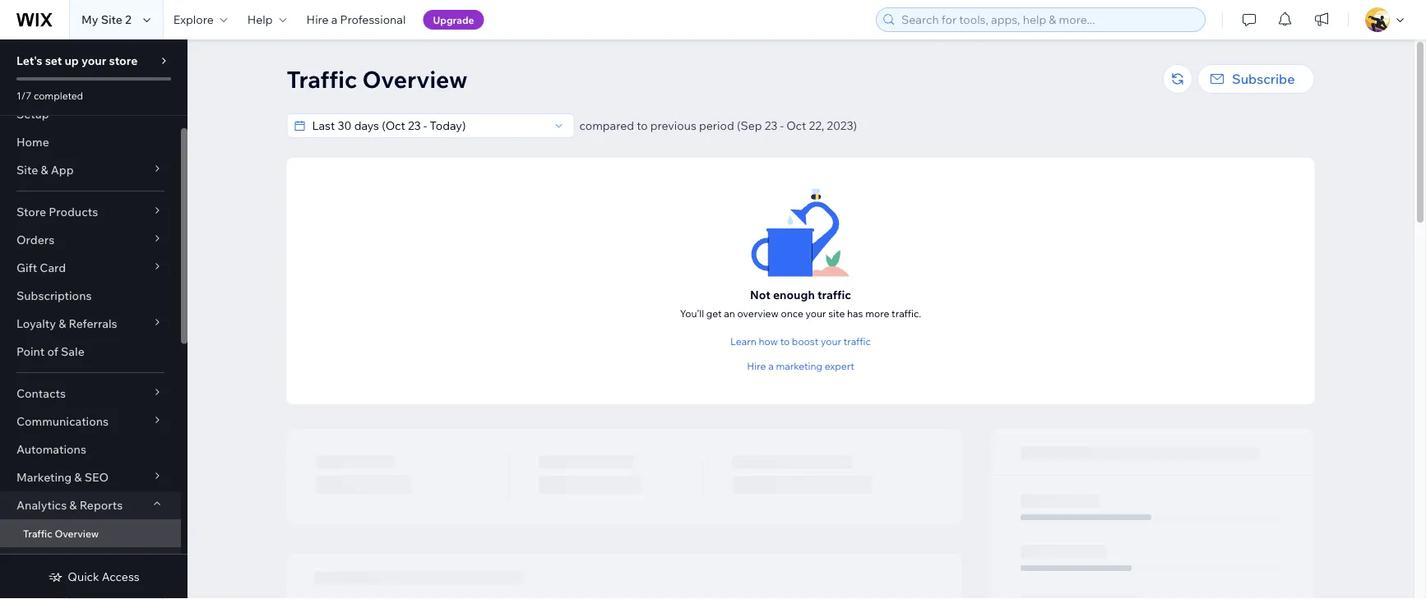 Task type: describe. For each thing, give the bounding box(es) containing it.
overview
[[737, 307, 779, 319]]

learn how to boost your traffic
[[730, 336, 871, 348]]

setup
[[16, 107, 49, 121]]

site & app
[[16, 163, 74, 177]]

hire a professional link
[[297, 0, 416, 39]]

store products button
[[0, 198, 181, 226]]

1/7
[[16, 89, 31, 102]]

orders
[[16, 233, 54, 247]]

loyalty & referrals
[[16, 317, 117, 331]]

learn how to boost your traffic link
[[730, 334, 871, 349]]

learn
[[730, 336, 756, 348]]

let's set up your store
[[16, 53, 138, 68]]

quick access
[[68, 570, 140, 584]]

previous
[[650, 118, 696, 133]]

-
[[780, 118, 784, 133]]

22,
[[809, 118, 824, 133]]

oct
[[786, 118, 806, 133]]

& for analytics
[[69, 498, 77, 513]]

hire for hire a professional
[[306, 12, 329, 27]]

(sep
[[737, 118, 762, 133]]

point of sale link
[[0, 338, 181, 366]]

not enough traffic you'll get an overview once your site has more traffic.
[[680, 287, 921, 319]]

point
[[16, 345, 45, 359]]

1/7 completed
[[16, 89, 83, 102]]

contacts button
[[0, 380, 181, 408]]

Search for tools, apps, help & more... field
[[896, 8, 1200, 31]]

marketing
[[776, 360, 822, 373]]

compared to previous period (sep 23 - oct 22, 2023)
[[579, 118, 857, 133]]

store
[[109, 53, 138, 68]]

overview inside the "sidebar" element
[[55, 528, 99, 540]]

page skeleton image
[[287, 429, 1315, 600]]

a for professional
[[331, 12, 338, 27]]

products
[[49, 205, 98, 219]]

gift card
[[16, 261, 66, 275]]

2023)
[[827, 118, 857, 133]]

home link
[[0, 128, 181, 156]]

analytics & reports button
[[0, 492, 181, 520]]

automations link
[[0, 436, 181, 464]]

automations
[[16, 442, 86, 457]]

reports
[[80, 498, 123, 513]]

0 horizontal spatial to
[[637, 118, 648, 133]]

2
[[125, 12, 131, 27]]

card
[[40, 261, 66, 275]]

more
[[865, 307, 889, 319]]

get
[[706, 307, 722, 319]]

communications
[[16, 414, 109, 429]]

hire for hire a marketing expert
[[747, 360, 766, 373]]

upgrade
[[433, 14, 474, 26]]

loyalty
[[16, 317, 56, 331]]

sale
[[61, 345, 85, 359]]

help
[[247, 12, 273, 27]]

an
[[724, 307, 735, 319]]

site & app button
[[0, 156, 181, 184]]

hire a professional
[[306, 12, 406, 27]]

gift card button
[[0, 254, 181, 282]]

subscriptions
[[16, 289, 92, 303]]

& for loyalty
[[59, 317, 66, 331]]

marketing
[[16, 470, 72, 485]]

app
[[51, 163, 74, 177]]



Task type: vqa. For each thing, say whether or not it's contained in the screenshot.
Communications
yes



Task type: locate. For each thing, give the bounding box(es) containing it.
my
[[81, 12, 98, 27]]

your right boost
[[821, 336, 841, 348]]

23
[[765, 118, 778, 133]]

& inside site & app popup button
[[41, 163, 48, 177]]

professional
[[340, 12, 406, 27]]

overview
[[362, 65, 467, 93], [55, 528, 99, 540]]

subscribe
[[1232, 71, 1295, 87]]

1 vertical spatial traffic overview
[[23, 528, 99, 540]]

0 horizontal spatial a
[[331, 12, 338, 27]]

hire down how
[[747, 360, 766, 373]]

& left app
[[41, 163, 48, 177]]

completed
[[34, 89, 83, 102]]

traffic inside the "sidebar" element
[[23, 528, 52, 540]]

&
[[41, 163, 48, 177], [59, 317, 66, 331], [74, 470, 82, 485], [69, 498, 77, 513]]

1 vertical spatial site
[[16, 163, 38, 177]]

a left 'professional'
[[331, 12, 338, 27]]

explore
[[173, 12, 214, 27]]

1 vertical spatial hire
[[747, 360, 766, 373]]

quick
[[68, 570, 99, 584]]

& right loyalty
[[59, 317, 66, 331]]

marketing & seo
[[16, 470, 109, 485]]

boost
[[792, 336, 819, 348]]

to left "previous"
[[637, 118, 648, 133]]

0 vertical spatial to
[[637, 118, 648, 133]]

subscribe button
[[1197, 64, 1315, 94]]

store
[[16, 205, 46, 219]]

your inside the "sidebar" element
[[81, 53, 106, 68]]

referrals
[[69, 317, 117, 331]]

traffic overview down analytics & reports in the bottom left of the page
[[23, 528, 99, 540]]

up
[[65, 53, 79, 68]]

traffic overview down 'professional'
[[287, 65, 467, 93]]

hire a marketing expert link
[[747, 359, 854, 374]]

1 vertical spatial traffic
[[843, 336, 871, 348]]

& inside marketing & seo 'dropdown button'
[[74, 470, 82, 485]]

has
[[847, 307, 863, 319]]

compared
[[579, 118, 634, 133]]

your inside not enough traffic you'll get an overview once your site has more traffic.
[[806, 307, 826, 319]]

1 vertical spatial to
[[780, 336, 790, 348]]

& inside loyalty & referrals dropdown button
[[59, 317, 66, 331]]

home
[[16, 135, 49, 149]]

1 horizontal spatial traffic overview
[[287, 65, 467, 93]]

my site 2
[[81, 12, 131, 27]]

0 vertical spatial overview
[[362, 65, 467, 93]]

1 vertical spatial traffic
[[23, 528, 52, 540]]

0 vertical spatial your
[[81, 53, 106, 68]]

traffic.
[[892, 307, 921, 319]]

traffic up site
[[817, 287, 851, 302]]

help button
[[237, 0, 297, 39]]

a
[[331, 12, 338, 27], [768, 360, 774, 373]]

of
[[47, 345, 58, 359]]

set
[[45, 53, 62, 68]]

traffic overview link
[[0, 520, 181, 548]]

1 horizontal spatial site
[[101, 12, 122, 27]]

1 vertical spatial overview
[[55, 528, 99, 540]]

point of sale
[[16, 345, 85, 359]]

0 vertical spatial hire
[[306, 12, 329, 27]]

site down home at the top left of the page
[[16, 163, 38, 177]]

1 vertical spatial a
[[768, 360, 774, 373]]

1 horizontal spatial to
[[780, 336, 790, 348]]

& left the reports
[[69, 498, 77, 513]]

0 horizontal spatial hire
[[306, 12, 329, 27]]

traffic
[[817, 287, 851, 302], [843, 336, 871, 348]]

site inside popup button
[[16, 163, 38, 177]]

once
[[781, 307, 803, 319]]

traffic down analytics
[[23, 528, 52, 540]]

to right how
[[780, 336, 790, 348]]

traffic down has
[[843, 336, 871, 348]]

overview down upgrade
[[362, 65, 467, 93]]

let's
[[16, 53, 42, 68]]

to
[[637, 118, 648, 133], [780, 336, 790, 348]]

communications button
[[0, 408, 181, 436]]

setup link
[[0, 100, 181, 128]]

traffic
[[287, 65, 357, 93], [23, 528, 52, 540]]

1 vertical spatial your
[[806, 307, 826, 319]]

your right 'up'
[[81, 53, 106, 68]]

access
[[102, 570, 140, 584]]

contacts
[[16, 387, 66, 401]]

site left 2
[[101, 12, 122, 27]]

0 horizontal spatial site
[[16, 163, 38, 177]]

not
[[750, 287, 770, 302]]

loyalty & referrals button
[[0, 310, 181, 338]]

1 horizontal spatial overview
[[362, 65, 467, 93]]

0 horizontal spatial traffic overview
[[23, 528, 99, 540]]

0 horizontal spatial overview
[[55, 528, 99, 540]]

& for marketing
[[74, 470, 82, 485]]

overview down analytics & reports in the bottom left of the page
[[55, 528, 99, 540]]

site
[[101, 12, 122, 27], [16, 163, 38, 177]]

& left seo on the bottom of the page
[[74, 470, 82, 485]]

hire inside hire a marketing expert link
[[747, 360, 766, 373]]

subscriptions link
[[0, 282, 181, 310]]

orders button
[[0, 226, 181, 254]]

analytics & reports
[[16, 498, 123, 513]]

gift
[[16, 261, 37, 275]]

upgrade button
[[423, 10, 484, 30]]

enough
[[773, 287, 815, 302]]

a for marketing
[[768, 360, 774, 373]]

quick access button
[[48, 570, 140, 585]]

0 vertical spatial a
[[331, 12, 338, 27]]

1 horizontal spatial traffic
[[287, 65, 357, 93]]

None field
[[307, 114, 549, 137]]

you'll
[[680, 307, 704, 319]]

hire inside hire a professional link
[[306, 12, 329, 27]]

marketing & seo button
[[0, 464, 181, 492]]

how
[[759, 336, 778, 348]]

traffic overview inside the "sidebar" element
[[23, 528, 99, 540]]

0 horizontal spatial traffic
[[23, 528, 52, 540]]

expert
[[825, 360, 854, 373]]

hire
[[306, 12, 329, 27], [747, 360, 766, 373]]

1 horizontal spatial a
[[768, 360, 774, 373]]

seo
[[84, 470, 109, 485]]

0 vertical spatial site
[[101, 12, 122, 27]]

a down how
[[768, 360, 774, 373]]

& for site
[[41, 163, 48, 177]]

traffic inside not enough traffic you'll get an overview once your site has more traffic.
[[817, 287, 851, 302]]

0 vertical spatial traffic
[[817, 287, 851, 302]]

analytics
[[16, 498, 67, 513]]

0 vertical spatial traffic
[[287, 65, 357, 93]]

site
[[828, 307, 845, 319]]

period
[[699, 118, 734, 133]]

your left site
[[806, 307, 826, 319]]

hire right help button
[[306, 12, 329, 27]]

your
[[81, 53, 106, 68], [806, 307, 826, 319], [821, 336, 841, 348]]

store products
[[16, 205, 98, 219]]

0 vertical spatial traffic overview
[[287, 65, 467, 93]]

hire a marketing expert
[[747, 360, 854, 373]]

2 vertical spatial your
[[821, 336, 841, 348]]

sidebar element
[[0, 39, 188, 600]]

traffic overview
[[287, 65, 467, 93], [23, 528, 99, 540]]

& inside 'analytics & reports' popup button
[[69, 498, 77, 513]]

1 horizontal spatial hire
[[747, 360, 766, 373]]

traffic down hire a professional link
[[287, 65, 357, 93]]



